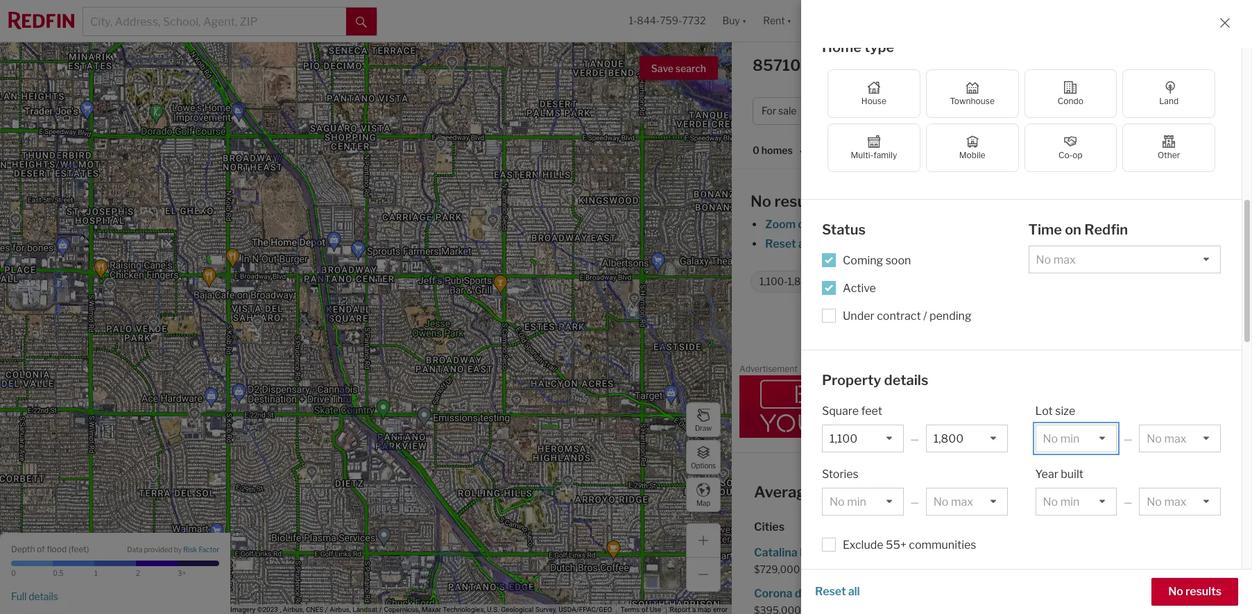 Task type: vqa. For each thing, say whether or not it's contained in the screenshot.
PRICE button
yes



Task type: locate. For each thing, give the bounding box(es) containing it.
all
[[1109, 105, 1121, 117]]

1 inside button
[[1158, 105, 1163, 117]]

homes right more
[[1092, 237, 1127, 251]]

feet
[[862, 405, 883, 418], [71, 544, 87, 554]]

0 vertical spatial type
[[865, 39, 895, 55]]

1 vertical spatial results
[[1186, 585, 1222, 598]]

map button
[[686, 478, 721, 512]]

0 vertical spatial report
[[1215, 366, 1235, 374]]

google image
[[3, 596, 49, 614]]

0 vertical spatial reset
[[766, 237, 796, 251]]

2 horizontal spatial of
[[923, 237, 934, 251]]

1 vertical spatial 85710,
[[946, 483, 998, 501]]

0 vertical spatial of
[[923, 237, 934, 251]]

terms
[[621, 606, 640, 614]]

feet right flood
[[71, 544, 87, 554]]

by
[[174, 546, 182, 554]]

0 vertical spatial home
[[822, 39, 862, 55]]

1 vertical spatial az
[[1001, 483, 1023, 501]]

homes right catalina
[[800, 546, 836, 559]]

data
[[127, 546, 142, 554]]

type up "homes"
[[865, 39, 895, 55]]

sale down exclude 55+ communities
[[906, 587, 927, 601]]

2 horizontal spatial filters
[[1123, 105, 1151, 117]]

sale right for
[[779, 105, 797, 117]]

report for report ad
[[1215, 366, 1235, 374]]

copernicus,
[[384, 606, 420, 614]]

ad
[[1237, 366, 1245, 374]]

0 horizontal spatial results
[[775, 192, 825, 210]]

85710,
[[753, 56, 805, 74], [946, 483, 998, 501]]

7732
[[682, 15, 706, 27]]

map down options
[[697, 499, 711, 507]]

1 horizontal spatial home
[[903, 105, 930, 117]]

details
[[885, 372, 929, 388], [29, 590, 58, 602]]

ad region
[[740, 375, 1245, 438]]

85710, up cities heading
[[946, 483, 998, 501]]

coming
[[843, 254, 884, 267]]

1 horizontal spatial type
[[932, 105, 953, 117]]

0 for 0
[[11, 569, 16, 577]]

/ right beds
[[1019, 105, 1022, 117]]

terms of use
[[621, 606, 662, 614]]

price
[[838, 105, 862, 117]]

0 horizontal spatial •
[[800, 146, 803, 157]]

report left "ad"
[[1215, 366, 1235, 374]]

multi-family
[[851, 150, 898, 160]]

1 horizontal spatial no
[[1169, 585, 1184, 598]]

1 vertical spatial type
[[932, 105, 953, 117]]

0 vertical spatial 1
[[1158, 105, 1163, 117]]

0 horizontal spatial no
[[751, 192, 772, 210]]

sale left 55+
[[855, 546, 876, 559]]

Mobile checkbox
[[926, 124, 1019, 172]]

homes inside the catalina homes for sale $729,000
[[800, 546, 836, 559]]

report for report a map error
[[670, 606, 691, 614]]

85710, up for sale
[[753, 56, 805, 74]]

1 horizontal spatial all
[[849, 585, 860, 598]]

/ right "cnes"
[[325, 606, 328, 614]]

option group
[[828, 69, 1216, 172]]

maxar
[[422, 606, 441, 614]]

1 horizontal spatial airbus,
[[330, 606, 351, 614]]

0 horizontal spatial type
[[865, 39, 895, 55]]

©2023 right data
[[184, 606, 205, 614]]

1 up other option
[[1158, 105, 1163, 117]]

0 vertical spatial map
[[697, 499, 711, 507]]

1 horizontal spatial results
[[1186, 585, 1222, 598]]

1 vertical spatial no
[[1169, 585, 1184, 598]]

map
[[697, 499, 711, 507], [153, 606, 167, 614]]

sale inside the catalina homes for sale $729,000
[[855, 546, 876, 559]]

0 vertical spatial •
[[1153, 105, 1156, 117]]

no results inside button
[[1169, 585, 1222, 598]]

0 vertical spatial 85710,
[[753, 56, 805, 74]]

home up 85710, az homes for sale
[[822, 39, 862, 55]]

2 ©2023 from the left
[[257, 606, 278, 614]]

all filters • 1 button
[[1083, 97, 1172, 125]]

1 vertical spatial all
[[849, 585, 860, 598]]

3+
[[178, 569, 186, 577]]

0
[[753, 145, 760, 156], [11, 569, 16, 577]]

use
[[650, 606, 662, 614]]

1 vertical spatial details
[[29, 590, 58, 602]]

— for square feet
[[911, 433, 920, 445]]

1 vertical spatial no results
[[1169, 585, 1222, 598]]

—
[[911, 433, 920, 445], [1124, 433, 1133, 445], [911, 496, 920, 508], [1124, 496, 1133, 508]]

0 up the full
[[11, 569, 16, 577]]

1 vertical spatial 0
[[11, 569, 16, 577]]

home type up "homes"
[[822, 39, 895, 55]]

usda/fpac/geo
[[559, 606, 612, 614]]

reset inside the "zoom out reset all filters or remove one of your filters below to see more homes"
[[766, 237, 796, 251]]

draw
[[695, 424, 712, 432]]

list box
[[1029, 245, 1222, 273], [822, 425, 904, 453], [926, 425, 1008, 453], [1036, 425, 1118, 453], [1140, 425, 1222, 453], [822, 488, 904, 516], [926, 488, 1008, 516], [1036, 488, 1118, 516], [1140, 488, 1222, 516]]

advertisement
[[740, 364, 798, 374]]

1 horizontal spatial •
[[1153, 105, 1156, 117]]

1 vertical spatial of
[[37, 544, 45, 554]]

/ right landsat
[[379, 606, 382, 614]]

de
[[795, 587, 808, 601]]

0 horizontal spatial az
[[808, 56, 830, 74]]

of left use
[[642, 606, 648, 614]]

1 vertical spatial home
[[903, 105, 930, 117]]

1 vertical spatial sale
[[855, 546, 876, 559]]

prices
[[863, 483, 907, 501]]

home right house
[[903, 105, 930, 117]]

factor
[[199, 546, 219, 554]]

0 vertical spatial no results
[[751, 192, 825, 210]]

sale
[[912, 56, 943, 74]]

0 horizontal spatial airbus,
[[283, 606, 304, 614]]

0 horizontal spatial 85710,
[[753, 56, 805, 74]]

option group containing house
[[828, 69, 1216, 172]]

home
[[818, 483, 859, 501]]

tucson
[[811, 587, 849, 601]]

0 vertical spatial az
[[808, 56, 830, 74]]

az up cities heading
[[1001, 483, 1023, 501]]

1 horizontal spatial report
[[1215, 366, 1235, 374]]

1 horizontal spatial no results
[[1169, 585, 1222, 598]]

for
[[762, 105, 777, 117]]

1 horizontal spatial sale
[[855, 546, 876, 559]]

1 horizontal spatial feet
[[862, 405, 883, 418]]

filters right your
[[962, 237, 992, 251]]

1 vertical spatial •
[[800, 146, 803, 157]]

market insights
[[1149, 60, 1232, 74]]

0 horizontal spatial sale
[[779, 105, 797, 117]]

•
[[1153, 105, 1156, 117], [800, 146, 803, 157]]

©2023
[[184, 606, 205, 614], [257, 606, 278, 614]]

0 horizontal spatial reset
[[766, 237, 796, 251]]

1-844-759-7732
[[629, 15, 706, 27]]

zoom
[[766, 218, 796, 231]]

1 horizontal spatial 0
[[753, 145, 760, 156]]

home type down 'sale'
[[903, 105, 953, 117]]

/ inside button
[[1019, 105, 1022, 117]]

1 right 0.5
[[94, 569, 98, 577]]

0 horizontal spatial 1
[[94, 569, 98, 577]]

for left 'sale'
[[888, 56, 909, 74]]

1 horizontal spatial home type
[[903, 105, 953, 117]]

error
[[713, 606, 728, 614]]

0 inside 0 homes • sort recommended
[[753, 145, 760, 156]]

or
[[847, 237, 858, 251]]

under contract / pending
[[843, 309, 972, 322]]

2 vertical spatial of
[[642, 606, 648, 614]]

for down 55+
[[889, 587, 904, 601]]

1 horizontal spatial details
[[885, 372, 929, 388]]

house
[[862, 96, 887, 106]]

google
[[207, 606, 229, 614]]

filters
[[1123, 105, 1151, 117], [813, 237, 844, 251], [962, 237, 992, 251]]

details right property
[[885, 372, 929, 388]]

2 airbus, from the left
[[330, 606, 351, 614]]

0 horizontal spatial report
[[670, 606, 691, 614]]

filters right 'all'
[[1123, 105, 1151, 117]]

year built
[[1036, 468, 1084, 481]]

©2023 left ","
[[257, 606, 278, 614]]

1 vertical spatial home type
[[903, 105, 953, 117]]

save
[[651, 62, 674, 74]]

all down out
[[799, 237, 810, 251]]

homes
[[833, 56, 884, 74]]

reset
[[766, 237, 796, 251], [816, 585, 846, 598]]

1 horizontal spatial map
[[697, 499, 711, 507]]

0 horizontal spatial map
[[153, 606, 167, 614]]

1 horizontal spatial ©2023
[[257, 606, 278, 614]]

Other checkbox
[[1123, 124, 1216, 172]]

0 vertical spatial details
[[885, 372, 929, 388]]

of right one
[[923, 237, 934, 251]]

land
[[1160, 96, 1179, 106]]

active
[[843, 281, 877, 295]]

report inside button
[[1215, 366, 1235, 374]]

to
[[1028, 237, 1039, 251]]

for sale
[[762, 105, 797, 117]]

• inside 0 homes • sort recommended
[[800, 146, 803, 157]]

homes down for sale
[[762, 145, 793, 156]]

all down "exclude"
[[849, 585, 860, 598]]

0 horizontal spatial details
[[29, 590, 58, 602]]

1 horizontal spatial 1
[[1158, 105, 1163, 117]]

details for full details
[[29, 590, 58, 602]]

1 ©2023 from the left
[[184, 606, 205, 614]]

0 down for sale button
[[753, 145, 760, 156]]

1 vertical spatial feet
[[71, 544, 87, 554]]

reset down the zoom
[[766, 237, 796, 251]]

2 vertical spatial for
[[889, 587, 904, 601]]

0 horizontal spatial home
[[822, 39, 862, 55]]

0 horizontal spatial all
[[799, 237, 810, 251]]

home inside button
[[903, 105, 930, 117]]

1-844-759-7732 link
[[629, 15, 706, 27]]

1 vertical spatial report
[[670, 606, 691, 614]]

1 vertical spatial reset
[[816, 585, 846, 598]]

0 vertical spatial feet
[[862, 405, 883, 418]]

sale
[[779, 105, 797, 117], [855, 546, 876, 559], [906, 587, 927, 601]]

0 vertical spatial 0
[[753, 145, 760, 156]]

1 vertical spatial for
[[838, 546, 853, 559]]

1 horizontal spatial az
[[1001, 483, 1023, 501]]

beds / baths button
[[985, 97, 1078, 125]]

all inside button
[[849, 585, 860, 598]]

of left flood
[[37, 544, 45, 554]]

1 vertical spatial map
[[153, 606, 167, 614]]

0 vertical spatial results
[[775, 192, 825, 210]]

reset all button
[[816, 578, 860, 606]]

0 horizontal spatial ©2023
[[184, 606, 205, 614]]

0 horizontal spatial home type
[[822, 39, 895, 55]]

beds
[[994, 105, 1017, 117]]

— for stories
[[911, 496, 920, 508]]

type
[[865, 39, 895, 55], [932, 105, 953, 117]]

filters left or
[[813, 237, 844, 251]]

1 horizontal spatial filters
[[962, 237, 992, 251]]

for up reset all
[[838, 546, 853, 559]]

• left sort
[[800, 146, 803, 157]]

2
[[136, 569, 140, 577]]

property details
[[822, 372, 929, 388]]

map inside "button"
[[697, 499, 711, 507]]

type up mobile checkbox
[[932, 105, 953, 117]]

cities heading
[[754, 520, 1231, 535]]

map left data
[[153, 606, 167, 614]]

0 vertical spatial all
[[799, 237, 810, 251]]

0 horizontal spatial of
[[37, 544, 45, 554]]

• left land
[[1153, 105, 1156, 117]]

co-
[[1059, 150, 1073, 160]]

2 vertical spatial sale
[[906, 587, 927, 601]]

airbus, left landsat
[[330, 606, 351, 614]]

1,100-1,800 sq. ft.
[[760, 276, 841, 288]]

details for property details
[[885, 372, 929, 388]]

• inside button
[[1153, 105, 1156, 117]]

below
[[995, 237, 1026, 251]]

out
[[798, 218, 816, 231]]

details right the full
[[29, 590, 58, 602]]

op
[[1073, 150, 1083, 160]]

home
[[822, 39, 862, 55], [903, 105, 930, 117]]

report left a
[[670, 606, 691, 614]]

0 horizontal spatial 0
[[11, 569, 16, 577]]

0 vertical spatial sale
[[779, 105, 797, 117]]

market insights link
[[1149, 45, 1232, 76]]

search
[[676, 62, 707, 74]]

az left "homes"
[[808, 56, 830, 74]]

geological
[[501, 606, 534, 614]]

1 horizontal spatial reset
[[816, 585, 846, 598]]

for inside the catalina homes for sale $729,000
[[838, 546, 853, 559]]

feet right the square
[[862, 405, 883, 418]]

airbus, right ","
[[283, 606, 304, 614]]

soon
[[886, 254, 912, 267]]

0 vertical spatial no
[[751, 192, 772, 210]]

options
[[691, 461, 716, 470]]

details inside 'button'
[[29, 590, 58, 602]]

1 horizontal spatial of
[[642, 606, 648, 614]]

reset right de
[[816, 585, 846, 598]]

1
[[1158, 105, 1163, 117], [94, 569, 98, 577]]



Task type: describe. For each thing, give the bounding box(es) containing it.
1 vertical spatial 1
[[94, 569, 98, 577]]

redfin
[[1085, 221, 1129, 238]]

map data ©2023 google  imagery ©2023 , airbus, cnes / airbus, landsat / copernicus, maxar technologies, u.s. geological survey, usda/fpac/geo
[[153, 606, 612, 614]]

built
[[1061, 468, 1084, 481]]

for sale button
[[753, 97, 823, 125]]

/ left pending at the right of the page
[[924, 309, 928, 322]]

0 horizontal spatial filters
[[813, 237, 844, 251]]

imagery
[[230, 606, 255, 614]]

0 vertical spatial home type
[[822, 39, 895, 55]]

— for lot size
[[1124, 433, 1133, 445]]

home type inside button
[[903, 105, 953, 117]]

remove
[[860, 237, 899, 251]]

759-
[[660, 15, 682, 27]]

co-op
[[1059, 150, 1083, 160]]

full details
[[11, 590, 58, 602]]

map for map
[[697, 499, 711, 507]]

85710, az homes for sale
[[753, 56, 943, 74]]

0 horizontal spatial no results
[[751, 192, 825, 210]]

draw button
[[686, 403, 721, 437]]

corona
[[754, 587, 793, 601]]

family
[[874, 150, 898, 160]]

filters inside all filters • 1 button
[[1123, 105, 1151, 117]]

reset inside button
[[816, 585, 846, 598]]

submit search image
[[356, 16, 367, 28]]

map for map data ©2023 google  imagery ©2023 , airbus, cnes / airbus, landsat / copernicus, maxar technologies, u.s. geological survey, usda/fpac/geo
[[153, 606, 167, 614]]

near
[[910, 483, 943, 501]]

homes inside the "zoom out reset all filters or remove one of your filters below to see more homes"
[[1092, 237, 1127, 251]]

recommended
[[835, 145, 905, 156]]

of for terms of use
[[642, 606, 648, 614]]

price button
[[829, 97, 888, 125]]

exclude 55+ communities
[[843, 539, 977, 552]]

risk factor link
[[183, 546, 219, 555]]

full
[[11, 590, 27, 602]]

homes inside 0 homes • sort recommended
[[762, 145, 793, 156]]

0.5
[[53, 569, 64, 577]]

stories
[[822, 468, 859, 481]]

of for depth of flood ( feet )
[[37, 544, 45, 554]]

ft.
[[832, 276, 841, 288]]

0 horizontal spatial feet
[[71, 544, 87, 554]]

save search
[[651, 62, 707, 74]]

0 for 0 homes • sort recommended
[[753, 145, 760, 156]]

square feet
[[822, 405, 883, 418]]

time
[[1029, 221, 1063, 238]]

average
[[754, 483, 815, 501]]

average home prices near 85710, az
[[754, 483, 1023, 501]]

1-
[[629, 15, 637, 27]]

square
[[822, 405, 859, 418]]

time on redfin
[[1029, 221, 1129, 238]]

1,100-
[[760, 276, 788, 288]]

Condo checkbox
[[1025, 69, 1118, 118]]

results inside no results button
[[1186, 585, 1222, 598]]

no inside button
[[1169, 585, 1184, 598]]

your
[[937, 237, 960, 251]]

pending
[[930, 309, 972, 322]]

see
[[1041, 237, 1060, 251]]

homes right tucson
[[851, 587, 887, 601]]

flood
[[47, 544, 67, 554]]

data
[[169, 606, 182, 614]]

0 homes • sort recommended
[[753, 145, 905, 157]]

full details button
[[11, 590, 58, 603]]

cnes
[[306, 606, 324, 614]]

corona de tucson homes for sale
[[754, 587, 927, 601]]

lot size
[[1036, 405, 1076, 418]]

zoom out reset all filters or remove one of your filters below to see more homes
[[766, 218, 1127, 251]]

Townhouse checkbox
[[926, 69, 1019, 118]]

exclude
[[843, 539, 884, 552]]

communities
[[909, 539, 977, 552]]

report a map error
[[670, 606, 728, 614]]

coming soon
[[843, 254, 912, 267]]

report ad button
[[1215, 366, 1245, 377]]

more
[[1062, 237, 1090, 251]]

a
[[692, 606, 696, 614]]

reset all
[[816, 585, 860, 598]]

status
[[822, 221, 866, 238]]

catalina
[[754, 546, 798, 559]]

— for year built
[[1124, 496, 1133, 508]]

depth of flood ( feet )
[[11, 544, 89, 554]]

0 vertical spatial for
[[888, 56, 909, 74]]

sale inside button
[[779, 105, 797, 117]]

2 horizontal spatial sale
[[906, 587, 927, 601]]

$364,263
[[992, 564, 1038, 575]]

House checkbox
[[828, 69, 921, 118]]

of inside the "zoom out reset all filters or remove one of your filters below to see more homes"
[[923, 237, 934, 251]]

recommended button
[[833, 144, 916, 157]]

options button
[[686, 440, 721, 475]]

sort
[[810, 145, 830, 156]]

zoom out button
[[765, 218, 817, 231]]

on
[[1065, 221, 1082, 238]]

1 airbus, from the left
[[283, 606, 304, 614]]

insights
[[1190, 60, 1232, 74]]

• for filters
[[1153, 105, 1156, 117]]

1,800
[[788, 276, 815, 288]]

size
[[1056, 405, 1076, 418]]

Co-op checkbox
[[1025, 124, 1118, 172]]

,
[[280, 606, 281, 614]]

multi-
[[851, 150, 874, 160]]

year
[[1036, 468, 1059, 481]]

under
[[843, 309, 875, 322]]

condo
[[1058, 96, 1084, 106]]

mobile
[[960, 150, 986, 160]]

market
[[1149, 60, 1188, 74]]

all inside the "zoom out reset all filters or remove one of your filters below to see more homes"
[[799, 237, 810, 251]]

type inside button
[[932, 105, 953, 117]]

catalina homes for sale $729,000
[[754, 546, 876, 575]]

map region
[[0, 0, 849, 614]]

Land checkbox
[[1123, 69, 1216, 118]]

• for homes
[[800, 146, 803, 157]]

Multi-family checkbox
[[828, 124, 921, 172]]

map
[[698, 606, 712, 614]]

1 horizontal spatial 85710,
[[946, 483, 998, 501]]

data provided by risk factor
[[127, 546, 219, 554]]

55+
[[886, 539, 907, 552]]



